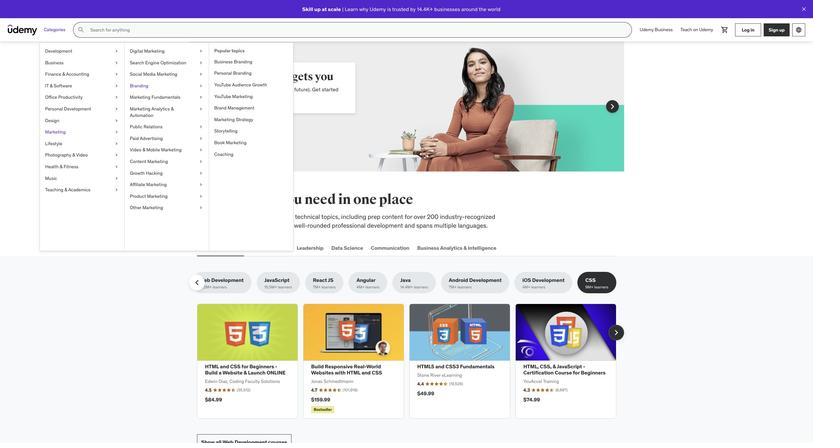 Task type: describe. For each thing, give the bounding box(es) containing it.
& inside html, css, & javascript - certification course for beginners
[[553, 363, 556, 370]]

xsmall image for search engine optimization
[[198, 60, 204, 66]]

log in link
[[736, 23, 762, 36]]

teaching & academics link
[[40, 184, 124, 196]]

xsmall image for personal development
[[114, 106, 119, 112]]

html5 and css3 fundamentals
[[418, 363, 495, 370]]

web for web development 12.2m+ learners
[[199, 277, 210, 283]]

log
[[742, 27, 750, 33]]

learners inside java 14.4m+ learners
[[414, 285, 428, 290]]

learning that gets you skills for your present (and your future). get started with us.
[[220, 70, 339, 100]]

learners inside css 9m+ learners
[[595, 285, 609, 290]]

gets
[[292, 70, 313, 83]]

html, css, & javascript - certification course for beginners
[[524, 363, 606, 376]]

other marketing
[[130, 205, 163, 211]]

business analytics & intelligence
[[417, 244, 497, 251]]

it for it & software
[[45, 83, 49, 89]]

critical
[[223, 213, 242, 221]]

css inside css 9m+ learners
[[586, 277, 596, 283]]

finance
[[45, 71, 61, 77]]

udemy image
[[8, 24, 37, 35]]

carousel element containing html and css for beginners - build a website & launch online
[[197, 304, 624, 419]]

topics,
[[322, 213, 340, 221]]

java
[[401, 277, 411, 283]]

learn
[[345, 6, 358, 12]]

sign up link
[[764, 23, 790, 36]]

why
[[359, 6, 369, 12]]

react
[[313, 277, 327, 283]]

and inside build responsive real-world websites with html and css
[[362, 369, 371, 376]]

web development
[[198, 244, 243, 251]]

learners inside react js 7m+ learners
[[322, 285, 336, 290]]

brand management
[[214, 105, 255, 111]]

all the skills you need in one place
[[197, 191, 413, 208]]

development for web development 12.2m+ learners
[[211, 277, 244, 283]]

ios
[[523, 277, 531, 283]]

html5 and css3 fundamentals link
[[418, 363, 495, 370]]

15.5m+
[[265, 285, 277, 290]]

2 horizontal spatial udemy
[[700, 27, 714, 33]]

& inside "link"
[[50, 83, 53, 89]]

javascript inside "javascript 15.5m+ learners"
[[265, 277, 290, 283]]

0 horizontal spatial udemy
[[370, 6, 386, 12]]

future).
[[294, 86, 311, 93]]

popular
[[214, 48, 231, 54]]

academics
[[68, 187, 91, 193]]

css inside html and css for beginners - build a website & launch online
[[230, 363, 241, 370]]

2 vertical spatial branding
[[130, 83, 148, 89]]

our
[[236, 221, 245, 229]]

photography & video link
[[40, 150, 124, 161]]

book
[[214, 140, 225, 145]]

it certifications button
[[249, 240, 290, 256]]

online
[[267, 369, 286, 376]]

product marketing
[[130, 193, 168, 199]]

office productivity
[[45, 94, 83, 100]]

one
[[354, 191, 377, 208]]

web for web development
[[198, 244, 209, 251]]

product
[[130, 193, 146, 199]]

data science
[[332, 244, 363, 251]]

12.2m+
[[199, 285, 212, 290]]

& right teaching
[[64, 187, 67, 193]]

business branding link
[[209, 56, 293, 68]]

video & mobile marketing link
[[125, 144, 209, 156]]

book marketing
[[214, 140, 247, 145]]

prep
[[368, 213, 381, 221]]

languages.
[[458, 221, 488, 229]]

previous image
[[192, 277, 202, 288]]

and inside html and css for beginners - build a website & launch online
[[220, 363, 229, 370]]

digital
[[130, 48, 143, 54]]

certifications
[[256, 244, 289, 251]]

marketing inside marketing analytics & automation
[[130, 106, 151, 112]]

xsmall image for paid advertising
[[198, 135, 204, 142]]

development for personal development
[[64, 106, 91, 112]]

topics
[[232, 48, 245, 54]]

xsmall image for marketing
[[114, 129, 119, 135]]

lifestyle link
[[40, 138, 124, 150]]

business for business analytics & intelligence
[[417, 244, 439, 251]]

learners inside android development 7m+ learners
[[458, 285, 472, 290]]

html, css, & javascript - certification course for beginners link
[[524, 363, 606, 376]]

communication
[[371, 244, 410, 251]]

coaching
[[214, 151, 234, 157]]

hacking
[[146, 170, 163, 176]]

other marketing link
[[125, 202, 209, 214]]

development for android development 7m+ learners
[[470, 277, 502, 283]]

choose a language image
[[796, 27, 803, 33]]

angular
[[357, 277, 376, 283]]

0 vertical spatial skills
[[242, 191, 277, 208]]

4m+ inside the 'ios development 4m+ learners'
[[523, 285, 531, 290]]

music
[[45, 175, 57, 181]]

for inside html and css for beginners - build a website & launch online
[[242, 363, 248, 370]]

music link
[[40, 173, 124, 184]]

relations
[[144, 124, 163, 130]]

leadership button
[[296, 240, 325, 256]]

branding for business branding
[[234, 59, 252, 65]]

real-
[[354, 363, 367, 370]]

at
[[322, 6, 327, 12]]

social media marketing link
[[125, 69, 209, 80]]

xsmall image for public relations
[[198, 124, 204, 130]]

business for business branding
[[214, 59, 233, 65]]

learners inside "javascript 15.5m+ learners"
[[278, 285, 292, 290]]

android development 7m+ learners
[[449, 277, 502, 290]]

automation
[[130, 112, 154, 118]]

advertising
[[140, 135, 163, 141]]

paid advertising link
[[125, 133, 209, 144]]

digital marketing link
[[125, 45, 209, 57]]

well-
[[294, 221, 308, 229]]

beginners inside html, css, & javascript - certification course for beginners
[[581, 369, 606, 376]]

java 14.4m+ learners
[[401, 277, 428, 290]]

development
[[367, 221, 403, 229]]

xsmall image for development
[[114, 48, 119, 54]]

xsmall image for finance & accounting
[[114, 71, 119, 78]]

xsmall image for affiliate marketing
[[198, 182, 204, 188]]

popular topics
[[214, 48, 245, 54]]

topic filters element
[[189, 272, 617, 293]]

paid advertising
[[130, 135, 163, 141]]

website
[[223, 369, 243, 376]]

1 your from the left
[[242, 86, 252, 93]]

get
[[312, 86, 321, 93]]

public relations
[[130, 124, 163, 130]]

close image
[[801, 6, 808, 12]]

on
[[694, 27, 699, 33]]

xsmall image for music
[[114, 175, 119, 182]]

product marketing link
[[125, 191, 209, 202]]

skills inside covering critical workplace skills to technical topics, including prep content for over 200 industry-recognized certifications, our catalog supports well-rounded professional development and spans multiple languages.
[[273, 213, 287, 221]]

xsmall image for video & mobile marketing
[[198, 147, 204, 153]]

youtube for youtube audience growth
[[214, 82, 231, 88]]

photography & video
[[45, 152, 88, 158]]

data
[[332, 244, 343, 251]]

sign up
[[769, 27, 785, 33]]

- inside html and css for beginners - build a website & launch online
[[275, 363, 277, 370]]

angular 4m+ learners
[[357, 277, 380, 290]]

7m+ for react js
[[313, 285, 321, 290]]

lifestyle
[[45, 141, 62, 146]]

multiple
[[434, 221, 457, 229]]

personal for personal branding
[[214, 70, 232, 76]]

content marketing link
[[125, 156, 209, 167]]

teach
[[681, 27, 693, 33]]

xsmall image for social media marketing
[[198, 71, 204, 78]]

growth inside branding element
[[252, 82, 267, 88]]

all
[[197, 191, 216, 208]]

& inside 'link'
[[72, 152, 75, 158]]

Search for anything text field
[[89, 24, 624, 35]]

business left "teach"
[[655, 27, 673, 33]]

carousel element containing learning that gets you
[[189, 42, 624, 171]]

build inside html and css for beginners - build a website & launch online
[[205, 369, 218, 376]]

xsmall image for digital marketing
[[198, 48, 204, 54]]

development down categories dropdown button
[[45, 48, 72, 54]]

9m+
[[586, 285, 594, 290]]

udemy business link
[[636, 22, 677, 38]]

xsmall image for other marketing
[[198, 205, 204, 211]]

over
[[414, 213, 426, 221]]

software
[[54, 83, 72, 89]]



Task type: locate. For each thing, give the bounding box(es) containing it.
1 horizontal spatial build
[[311, 363, 324, 370]]

beginners right website at the bottom
[[250, 363, 274, 370]]

0 vertical spatial up
[[315, 6, 321, 12]]

video inside photography & video 'link'
[[76, 152, 88, 158]]

sign
[[769, 27, 779, 33]]

1 horizontal spatial html
[[347, 369, 361, 376]]

& inside button
[[464, 244, 467, 251]]

business for business
[[45, 60, 64, 65]]

marketing fundamentals link
[[125, 92, 209, 103]]

7m+ inside android development 7m+ learners
[[449, 285, 457, 290]]

xsmall image inside paid advertising 'link'
[[198, 135, 204, 142]]

with down the skills
[[220, 93, 230, 100]]

for inside covering critical workplace skills to technical topics, including prep content for over 200 industry-recognized certifications, our catalog supports well-rounded professional development and spans multiple languages.
[[405, 213, 412, 221]]

finance & accounting link
[[40, 69, 124, 80]]

1 vertical spatial you
[[279, 191, 302, 208]]

up inside sign up link
[[780, 27, 785, 33]]

1 horizontal spatial you
[[315, 70, 334, 83]]

0 horizontal spatial video
[[76, 152, 88, 158]]

youtube down personal branding at the left
[[214, 82, 231, 88]]

0 vertical spatial carousel element
[[189, 42, 624, 171]]

xsmall image inside public relations link
[[198, 124, 204, 130]]

1 learners from the left
[[213, 285, 227, 290]]

html and css for beginners - build a website & launch online link
[[205, 363, 286, 376]]

you up "started"
[[315, 70, 334, 83]]

& right 'css,'
[[553, 363, 556, 370]]

content
[[382, 213, 403, 221]]

0 horizontal spatial fundamentals
[[152, 94, 180, 100]]

0 horizontal spatial javascript
[[265, 277, 290, 283]]

1 horizontal spatial up
[[780, 27, 785, 33]]

learners inside web development 12.2m+ learners
[[213, 285, 227, 290]]

7m+
[[313, 285, 321, 290], [449, 285, 457, 290]]

14.4k+
[[417, 6, 433, 12]]

0 horizontal spatial 4m+
[[357, 285, 365, 290]]

you
[[315, 70, 334, 83], [279, 191, 302, 208]]

& inside html and css for beginners - build a website & launch online
[[244, 369, 247, 376]]

xsmall image inside it & software "link"
[[114, 83, 119, 89]]

web up 12.2m+
[[199, 277, 210, 283]]

1 horizontal spatial growth
[[252, 82, 267, 88]]

branding down social
[[130, 83, 148, 89]]

data science button
[[330, 240, 365, 256]]

marketing analytics & automation
[[130, 106, 174, 118]]

you up to
[[279, 191, 302, 208]]

1 vertical spatial carousel element
[[197, 304, 624, 419]]

branding element
[[209, 43, 293, 251]]

storytelling link
[[209, 125, 293, 137]]

business inside branding element
[[214, 59, 233, 65]]

0 vertical spatial personal
[[214, 70, 232, 76]]

1 vertical spatial web
[[199, 277, 210, 283]]

started
[[322, 86, 339, 93]]

audience
[[232, 82, 251, 88]]

css up 9m+
[[586, 277, 596, 283]]

it inside it & software "link"
[[45, 83, 49, 89]]

xsmall image
[[114, 48, 119, 54], [114, 94, 119, 101], [198, 135, 204, 142], [198, 147, 204, 153], [114, 175, 119, 182], [198, 193, 204, 200], [198, 205, 204, 211]]

beginners right course
[[581, 369, 606, 376]]

html,
[[524, 363, 539, 370]]

branding up 'audience'
[[233, 70, 252, 76]]

0 vertical spatial web
[[198, 244, 209, 251]]

technical
[[295, 213, 320, 221]]

1 horizontal spatial video
[[130, 147, 141, 153]]

accounting
[[66, 71, 89, 77]]

you for skills
[[279, 191, 302, 208]]

development inside android development 7m+ learners
[[470, 277, 502, 283]]

6 learners from the left
[[458, 285, 472, 290]]

1 vertical spatial branding
[[233, 70, 252, 76]]

0 horizontal spatial the
[[218, 191, 239, 208]]

4 learners from the left
[[366, 285, 380, 290]]

0 vertical spatial analytics
[[151, 106, 170, 112]]

for inside learning that gets you skills for your present (and your future). get started with us.
[[234, 86, 240, 93]]

search engine optimization link
[[125, 57, 209, 69]]

1 7m+ from the left
[[313, 285, 321, 290]]

1 vertical spatial javascript
[[557, 363, 582, 370]]

up for skill
[[315, 6, 321, 12]]

css
[[586, 277, 596, 283], [230, 363, 241, 370], [372, 369, 382, 376]]

1 vertical spatial it
[[251, 244, 255, 251]]

it up "office"
[[45, 83, 49, 89]]

&
[[62, 71, 65, 77], [50, 83, 53, 89], [171, 106, 174, 112], [143, 147, 145, 153], [72, 152, 75, 158], [60, 164, 63, 170], [64, 187, 67, 193], [464, 244, 467, 251], [553, 363, 556, 370], [244, 369, 247, 376]]

branding for personal branding
[[233, 70, 252, 76]]

2 youtube from the top
[[214, 93, 231, 99]]

for
[[234, 86, 240, 93], [405, 213, 412, 221], [242, 363, 248, 370], [573, 369, 580, 376]]

xsmall image inside personal development link
[[114, 106, 119, 112]]

analytics
[[151, 106, 170, 112], [440, 244, 463, 251]]

submit search image
[[77, 26, 85, 34]]

xsmall image for office productivity
[[114, 94, 119, 101]]

development for ios development 4m+ learners
[[533, 277, 565, 283]]

xsmall image for teaching & academics
[[114, 187, 119, 193]]

4m+ down angular
[[357, 285, 365, 290]]

analytics inside button
[[440, 244, 463, 251]]

health & fitness
[[45, 164, 78, 170]]

youtube marketing
[[214, 93, 253, 99]]

html5
[[418, 363, 435, 370]]

business analytics & intelligence button
[[416, 240, 498, 256]]

& right health
[[60, 164, 63, 170]]

for inside html, css, & javascript - certification course for beginners
[[573, 369, 580, 376]]

1 horizontal spatial 4m+
[[523, 285, 531, 290]]

javascript up 15.5m+
[[265, 277, 290, 283]]

0 horizontal spatial -
[[275, 363, 277, 370]]

up left at
[[315, 6, 321, 12]]

learners inside angular 4m+ learners
[[366, 285, 380, 290]]

the up critical
[[218, 191, 239, 208]]

build
[[311, 363, 324, 370], [205, 369, 218, 376]]

you inside learning that gets you skills for your present (and your future). get started with us.
[[315, 70, 334, 83]]

categories
[[44, 27, 65, 33]]

- inside html, css, & javascript - certification course for beginners
[[584, 363, 586, 370]]

development up 12.2m+
[[211, 277, 244, 283]]

development inside the 'ios development 4m+ learners'
[[533, 277, 565, 283]]

xsmall image inside office productivity 'link'
[[114, 94, 119, 101]]

1 vertical spatial analytics
[[440, 244, 463, 251]]

1 horizontal spatial personal
[[214, 70, 232, 76]]

css right real-
[[372, 369, 382, 376]]

7 learners from the left
[[532, 285, 546, 290]]

web inside web development button
[[198, 244, 209, 251]]

xsmall image for lifestyle
[[114, 141, 119, 147]]

it inside it certifications button
[[251, 244, 255, 251]]

build left the responsive
[[311, 363, 324, 370]]

& down marketing fundamentals link
[[171, 106, 174, 112]]

with inside build responsive real-world websites with html and css
[[335, 369, 346, 376]]

xsmall image for growth hacking
[[198, 170, 204, 176]]

1 vertical spatial skills
[[273, 213, 287, 221]]

javascript inside html, css, & javascript - certification course for beginners
[[557, 363, 582, 370]]

html left website at the bottom
[[205, 363, 219, 370]]

it & software link
[[40, 80, 124, 92]]

& up "office"
[[50, 83, 53, 89]]

0 horizontal spatial css
[[230, 363, 241, 370]]

digital marketing
[[130, 48, 165, 54]]

7m+ down "react"
[[313, 285, 321, 290]]

web down "certifications,"
[[198, 244, 209, 251]]

1 horizontal spatial css
[[372, 369, 382, 376]]

health
[[45, 164, 59, 170]]

8 learners from the left
[[595, 285, 609, 290]]

beginners
[[250, 363, 274, 370], [581, 369, 606, 376]]

xsmall image for branding
[[198, 83, 204, 89]]

teach on udemy
[[681, 27, 714, 33]]

html left "world"
[[347, 369, 361, 376]]

xsmall image inside search engine optimization link
[[198, 60, 204, 66]]

personal branding
[[214, 70, 252, 76]]

0 vertical spatial the
[[479, 6, 487, 12]]

development inside button
[[210, 244, 243, 251]]

learners
[[213, 285, 227, 290], [278, 285, 292, 290], [322, 285, 336, 290], [366, 285, 380, 290], [414, 285, 428, 290], [458, 285, 472, 290], [532, 285, 546, 290], [595, 285, 609, 290]]

2 learners from the left
[[278, 285, 292, 290]]

0 vertical spatial you
[[315, 70, 334, 83]]

personal development
[[45, 106, 91, 112]]

xsmall image inside 'music' link
[[114, 175, 119, 182]]

1 vertical spatial growth
[[130, 170, 145, 176]]

web development button
[[197, 240, 244, 256]]

growth up affiliate
[[130, 170, 145, 176]]

certifications,
[[197, 221, 234, 229]]

0 vertical spatial growth
[[252, 82, 267, 88]]

your right (and
[[283, 86, 293, 93]]

skills up supports
[[273, 213, 287, 221]]

certification
[[524, 369, 554, 376]]

beginners inside html and css for beginners - build a website & launch online
[[250, 363, 274, 370]]

skills
[[242, 191, 277, 208], [273, 213, 287, 221]]

7m+ inside react js 7m+ learners
[[313, 285, 321, 290]]

xsmall image inside development link
[[114, 48, 119, 54]]

javascript right 'css,'
[[557, 363, 582, 370]]

- right course
[[584, 363, 586, 370]]

youtube marketing link
[[209, 91, 293, 102]]

1 4m+ from the left
[[357, 285, 365, 290]]

rounded
[[308, 221, 331, 229]]

skill
[[302, 6, 313, 12]]

development down office productivity 'link'
[[64, 106, 91, 112]]

around
[[462, 6, 478, 12]]

2 4m+ from the left
[[523, 285, 531, 290]]

analytics for marketing
[[151, 106, 170, 112]]

personal development link
[[40, 103, 124, 115]]

xsmall image inside photography & video 'link'
[[114, 152, 119, 158]]

growth down personal branding link
[[252, 82, 267, 88]]

1 horizontal spatial in
[[751, 27, 755, 33]]

xsmall image for design
[[114, 117, 119, 124]]

0 horizontal spatial growth
[[130, 170, 145, 176]]

xsmall image inside marketing fundamentals link
[[198, 94, 204, 101]]

public
[[130, 124, 143, 130]]

business inside 'link'
[[45, 60, 64, 65]]

1 horizontal spatial fundamentals
[[460, 363, 495, 370]]

2 horizontal spatial css
[[586, 277, 596, 283]]

it certifications
[[251, 244, 289, 251]]

1 vertical spatial up
[[780, 27, 785, 33]]

4m+ down "ios"
[[523, 285, 531, 290]]

in up 'including'
[[338, 191, 351, 208]]

xsmall image inside marketing link
[[114, 129, 119, 135]]

the left world
[[479, 6, 487, 12]]

web inside web development 12.2m+ learners
[[199, 277, 210, 283]]

intelligence
[[468, 244, 497, 251]]

0 horizontal spatial with
[[220, 93, 230, 100]]

you for gets
[[315, 70, 334, 83]]

2 your from the left
[[283, 86, 293, 93]]

xsmall image inside the lifestyle link
[[114, 141, 119, 147]]

1 horizontal spatial with
[[335, 369, 346, 376]]

xsmall image inside content marketing link
[[198, 158, 204, 165]]

build left a
[[205, 369, 218, 376]]

1 horizontal spatial beginners
[[581, 369, 606, 376]]

xsmall image inside 'affiliate marketing' link
[[198, 182, 204, 188]]

1 horizontal spatial javascript
[[557, 363, 582, 370]]

for right a
[[242, 363, 248, 370]]

& up fitness
[[72, 152, 75, 158]]

book marketing link
[[209, 137, 293, 149]]

xsmall image inside business 'link'
[[114, 60, 119, 66]]

1 vertical spatial personal
[[45, 106, 63, 112]]

1 horizontal spatial -
[[584, 363, 586, 370]]

skills up workplace
[[242, 191, 277, 208]]

ios development 4m+ learners
[[523, 277, 565, 290]]

1 - from the left
[[275, 363, 277, 370]]

carousel element
[[189, 42, 624, 171], [197, 304, 624, 419]]

youtube down the skills
[[214, 93, 231, 99]]

0 horizontal spatial html
[[205, 363, 219, 370]]

xsmall image inside branding link
[[198, 83, 204, 89]]

javascript
[[265, 277, 290, 283], [557, 363, 582, 370]]

2 - from the left
[[584, 363, 586, 370]]

xsmall image for photography & video
[[114, 152, 119, 158]]

personal up design
[[45, 106, 63, 112]]

analytics down marketing fundamentals
[[151, 106, 170, 112]]

with right websites
[[335, 369, 346, 376]]

fundamentals right the css3
[[460, 363, 495, 370]]

xsmall image for marketing fundamentals
[[198, 94, 204, 101]]

7m+ down android
[[449, 285, 457, 290]]

world
[[488, 6, 501, 12]]

with inside learning that gets you skills for your present (and your future). get started with us.
[[220, 93, 230, 100]]

xsmall image for it & software
[[114, 83, 119, 89]]

1 horizontal spatial analytics
[[440, 244, 463, 251]]

fundamentals down branding link
[[152, 94, 180, 100]]

personal for personal development
[[45, 106, 63, 112]]

0 horizontal spatial your
[[242, 86, 252, 93]]

0 vertical spatial fundamentals
[[152, 94, 180, 100]]

branding down the topics
[[234, 59, 252, 65]]

0 horizontal spatial analytics
[[151, 106, 170, 112]]

5 learners from the left
[[414, 285, 428, 290]]

development right "ios"
[[533, 277, 565, 283]]

1 horizontal spatial your
[[283, 86, 293, 93]]

3 learners from the left
[[322, 285, 336, 290]]

next image
[[608, 101, 618, 112]]

up right sign
[[780, 27, 785, 33]]

responsive
[[325, 363, 353, 370]]

js
[[328, 277, 334, 283]]

spans
[[417, 221, 433, 229]]

business down spans
[[417, 244, 439, 251]]

up for sign
[[780, 27, 785, 33]]

world
[[367, 363, 381, 370]]

and inside covering critical workplace skills to technical topics, including prep content for over 200 industry-recognized certifications, our catalog supports well-rounded professional development and spans multiple languages.
[[405, 221, 415, 229]]

& inside marketing analytics & automation
[[171, 106, 174, 112]]

css inside build responsive real-world websites with html and css
[[372, 369, 382, 376]]

growth hacking link
[[125, 167, 209, 179]]

learners inside the 'ios development 4m+ learners'
[[532, 285, 546, 290]]

xsmall image
[[198, 48, 204, 54], [114, 60, 119, 66], [198, 60, 204, 66], [114, 71, 119, 78], [198, 71, 204, 78], [114, 83, 119, 89], [198, 83, 204, 89], [198, 94, 204, 101], [114, 106, 119, 112], [198, 106, 204, 112], [114, 117, 119, 124], [198, 124, 204, 130], [114, 129, 119, 135], [114, 141, 119, 147], [114, 152, 119, 158], [198, 158, 204, 165], [114, 164, 119, 170], [198, 170, 204, 176], [198, 182, 204, 188], [114, 187, 119, 193]]

xsmall image inside digital marketing link
[[198, 48, 204, 54]]

development for web development
[[210, 244, 243, 251]]

teaching & academics
[[45, 187, 91, 193]]

it for it certifications
[[251, 244, 255, 251]]

learning
[[220, 70, 267, 83]]

trusted
[[392, 6, 409, 12]]

html inside html and css for beginners - build a website & launch online
[[205, 363, 219, 370]]

1 vertical spatial in
[[338, 191, 351, 208]]

next image
[[611, 327, 622, 338]]

0 vertical spatial with
[[220, 93, 230, 100]]

1 horizontal spatial udemy
[[640, 27, 654, 33]]

paid
[[130, 135, 139, 141]]

0 horizontal spatial in
[[338, 191, 351, 208]]

0 horizontal spatial up
[[315, 6, 321, 12]]

1 youtube from the top
[[214, 82, 231, 88]]

for left over
[[405, 213, 412, 221]]

0 vertical spatial in
[[751, 27, 755, 33]]

xsmall image inside the growth hacking link
[[198, 170, 204, 176]]

it left certifications
[[251, 244, 255, 251]]

xsmall image for product marketing
[[198, 193, 204, 200]]

design
[[45, 117, 59, 123]]

1 vertical spatial youtube
[[214, 93, 231, 99]]

analytics for business
[[440, 244, 463, 251]]

0 vertical spatial javascript
[[265, 277, 290, 283]]

analytics inside marketing analytics & automation
[[151, 106, 170, 112]]

& left intelligence
[[464, 244, 467, 251]]

video down paid
[[130, 147, 141, 153]]

1 vertical spatial the
[[218, 191, 239, 208]]

video inside video & mobile marketing link
[[130, 147, 141, 153]]

1 vertical spatial with
[[335, 369, 346, 376]]

xsmall image inside the social media marketing link
[[198, 71, 204, 78]]

xsmall image for health & fitness
[[114, 164, 119, 170]]

growth hacking
[[130, 170, 163, 176]]

in right log
[[751, 27, 755, 33]]

0 horizontal spatial beginners
[[250, 363, 274, 370]]

- right the launch
[[275, 363, 277, 370]]

xsmall image inside finance & accounting link
[[114, 71, 119, 78]]

previous image
[[196, 101, 206, 112]]

0 horizontal spatial personal
[[45, 106, 63, 112]]

7m+ for android development
[[449, 285, 457, 290]]

marketing
[[144, 48, 165, 54], [157, 71, 177, 77], [232, 93, 253, 99], [130, 94, 151, 100], [130, 106, 151, 112], [214, 117, 235, 122], [45, 129, 66, 135], [226, 140, 247, 145], [161, 147, 182, 153], [147, 158, 168, 164], [146, 182, 167, 187], [147, 193, 168, 199], [143, 205, 163, 211]]

business down popular
[[214, 59, 233, 65]]

html inside build responsive real-world websites with html and css
[[347, 369, 361, 376]]

development right android
[[470, 277, 502, 283]]

xsmall image inside 'health & fitness' link
[[114, 164, 119, 170]]

youtube for youtube marketing
[[214, 93, 231, 99]]

0 horizontal spatial you
[[279, 191, 302, 208]]

xsmall image inside "other marketing" link
[[198, 205, 204, 211]]

xsmall image inside video & mobile marketing link
[[198, 147, 204, 153]]

|
[[342, 6, 344, 12]]

shopping cart with 0 items image
[[721, 26, 729, 34]]

launch
[[248, 369, 266, 376]]

growth
[[252, 82, 267, 88], [130, 170, 145, 176]]

development down "certifications,"
[[210, 244, 243, 251]]

4m+ inside angular 4m+ learners
[[357, 285, 365, 290]]

websites
[[311, 369, 334, 376]]

business up finance at the top of page
[[45, 60, 64, 65]]

social media marketing
[[130, 71, 177, 77]]

css 9m+ learners
[[586, 277, 609, 290]]

0 horizontal spatial 7m+
[[313, 285, 321, 290]]

html and css for beginners - build a website & launch online
[[205, 363, 286, 376]]

css right a
[[230, 363, 241, 370]]

for right course
[[573, 369, 580, 376]]

xsmall image inside the "design" link
[[114, 117, 119, 124]]

personal
[[214, 70, 232, 76], [45, 106, 63, 112]]

xsmall image for marketing analytics & automation
[[198, 106, 204, 112]]

for up us.
[[234, 86, 240, 93]]

video down the lifestyle link
[[76, 152, 88, 158]]

xsmall image inside marketing analytics & automation link
[[198, 106, 204, 112]]

xsmall image for content marketing
[[198, 158, 204, 165]]

build inside build responsive real-world websites with html and css
[[311, 363, 324, 370]]

1 horizontal spatial 7m+
[[449, 285, 457, 290]]

personal down business branding
[[214, 70, 232, 76]]

skills
[[220, 86, 233, 93]]

javascript 15.5m+ learners
[[265, 277, 292, 290]]

business inside button
[[417, 244, 439, 251]]

0 vertical spatial branding
[[234, 59, 252, 65]]

personal inside branding element
[[214, 70, 232, 76]]

xsmall image for business
[[114, 60, 119, 66]]

& left mobile
[[143, 147, 145, 153]]

1 horizontal spatial it
[[251, 244, 255, 251]]

course
[[555, 369, 572, 376]]

your down learning
[[242, 86, 252, 93]]

analytics down multiple
[[440, 244, 463, 251]]

0 vertical spatial youtube
[[214, 82, 231, 88]]

0 horizontal spatial it
[[45, 83, 49, 89]]

& left the launch
[[244, 369, 247, 376]]

xsmall image inside teaching & academics link
[[114, 187, 119, 193]]

0 vertical spatial it
[[45, 83, 49, 89]]

build responsive real-world websites with html and css
[[311, 363, 382, 376]]

& right finance at the top of page
[[62, 71, 65, 77]]

1 vertical spatial fundamentals
[[460, 363, 495, 370]]

log in
[[742, 27, 755, 33]]

1 horizontal spatial the
[[479, 6, 487, 12]]

2 7m+ from the left
[[449, 285, 457, 290]]

xsmall image inside product marketing link
[[198, 193, 204, 200]]

development inside web development 12.2m+ learners
[[211, 277, 244, 283]]

0 horizontal spatial build
[[205, 369, 218, 376]]



Task type: vqa. For each thing, say whether or not it's contained in the screenshot.
4M+ in the iOS Development 4M+ learners
yes



